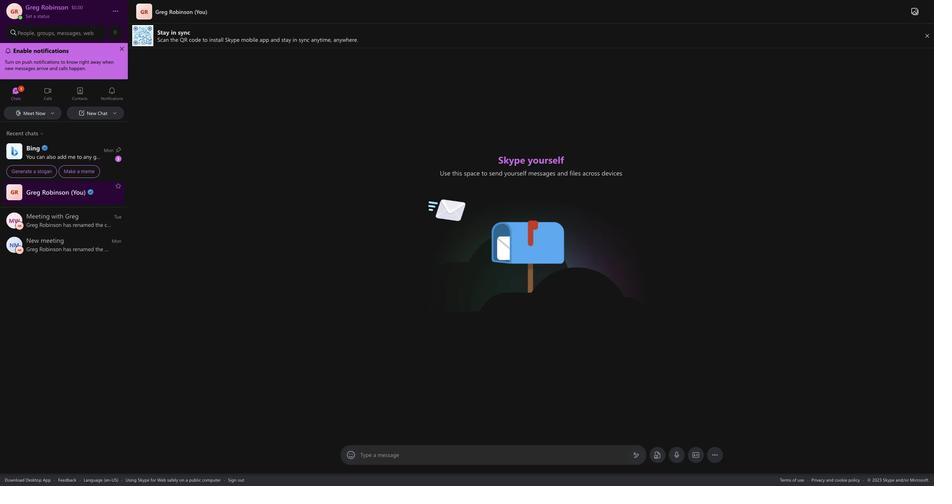 Task type: describe. For each thing, give the bounding box(es) containing it.
groups,
[[37, 29, 55, 36]]

messages,
[[57, 29, 82, 36]]

(en-
[[104, 477, 112, 483]]

sign out
[[228, 477, 244, 483]]

privacy
[[812, 477, 826, 483]]

feedback
[[58, 477, 76, 483]]

computer
[[202, 477, 221, 483]]

sign
[[228, 477, 237, 483]]

download desktop app
[[5, 477, 51, 483]]

set
[[26, 13, 32, 19]]

public
[[189, 477, 201, 483]]

privacy and cookie policy
[[812, 477, 861, 483]]

of
[[793, 477, 797, 483]]

web
[[84, 29, 94, 36]]

terms of use link
[[781, 477, 805, 483]]

a for slogan
[[33, 169, 36, 175]]

feedback link
[[58, 477, 76, 483]]

desktop
[[26, 477, 42, 483]]

terms
[[781, 477, 792, 483]]

sign out link
[[228, 477, 244, 483]]

terms of use
[[781, 477, 805, 483]]

generate a slogan
[[12, 169, 52, 175]]

language (en-us) link
[[84, 477, 118, 483]]

use
[[798, 477, 805, 483]]

set a status
[[26, 13, 50, 19]]

download desktop app link
[[5, 477, 51, 483]]

Type a message text field
[[361, 452, 627, 460]]



Task type: locate. For each thing, give the bounding box(es) containing it.
language
[[84, 477, 103, 483]]

meme
[[81, 169, 95, 175]]

message
[[378, 452, 400, 459]]

using skype for web safely on a public computer
[[126, 477, 221, 483]]

type a message
[[361, 452, 400, 459]]

a right on
[[186, 477, 188, 483]]

a for message
[[374, 452, 376, 459]]

type
[[361, 452, 372, 459]]

make a meme
[[64, 169, 95, 175]]

people, groups, messages, web
[[18, 29, 94, 36]]

safely
[[167, 477, 178, 483]]

a right set
[[33, 13, 36, 19]]

tab list
[[0, 84, 128, 106]]

generate
[[12, 169, 32, 175]]

status
[[37, 13, 50, 19]]

people, groups, messages, web button
[[6, 26, 106, 40]]

app
[[43, 477, 51, 483]]

set a status button
[[26, 11, 104, 19]]

a
[[33, 13, 36, 19], [33, 169, 36, 175], [77, 169, 80, 175], [374, 452, 376, 459], [186, 477, 188, 483]]

policy
[[849, 477, 861, 483]]

a for status
[[33, 13, 36, 19]]

out
[[238, 477, 244, 483]]

us)
[[112, 477, 118, 483]]

a left slogan
[[33, 169, 36, 175]]

for
[[151, 477, 156, 483]]

language (en-us)
[[84, 477, 118, 483]]

a right type
[[374, 452, 376, 459]]

a for meme
[[77, 169, 80, 175]]

skype
[[138, 477, 149, 483]]

a right make
[[77, 169, 80, 175]]

using skype for web safely on a public computer link
[[126, 477, 221, 483]]

a inside 'button'
[[33, 13, 36, 19]]

privacy and cookie policy link
[[812, 477, 861, 483]]

people,
[[18, 29, 35, 36]]

cookie
[[835, 477, 848, 483]]

download
[[5, 477, 24, 483]]

on
[[180, 477, 185, 483]]

using
[[126, 477, 137, 483]]

make
[[64, 169, 76, 175]]

web
[[157, 477, 166, 483]]

slogan
[[37, 169, 52, 175]]

and
[[827, 477, 834, 483]]



Task type: vqa. For each thing, say whether or not it's contained in the screenshot.
'and'
yes



